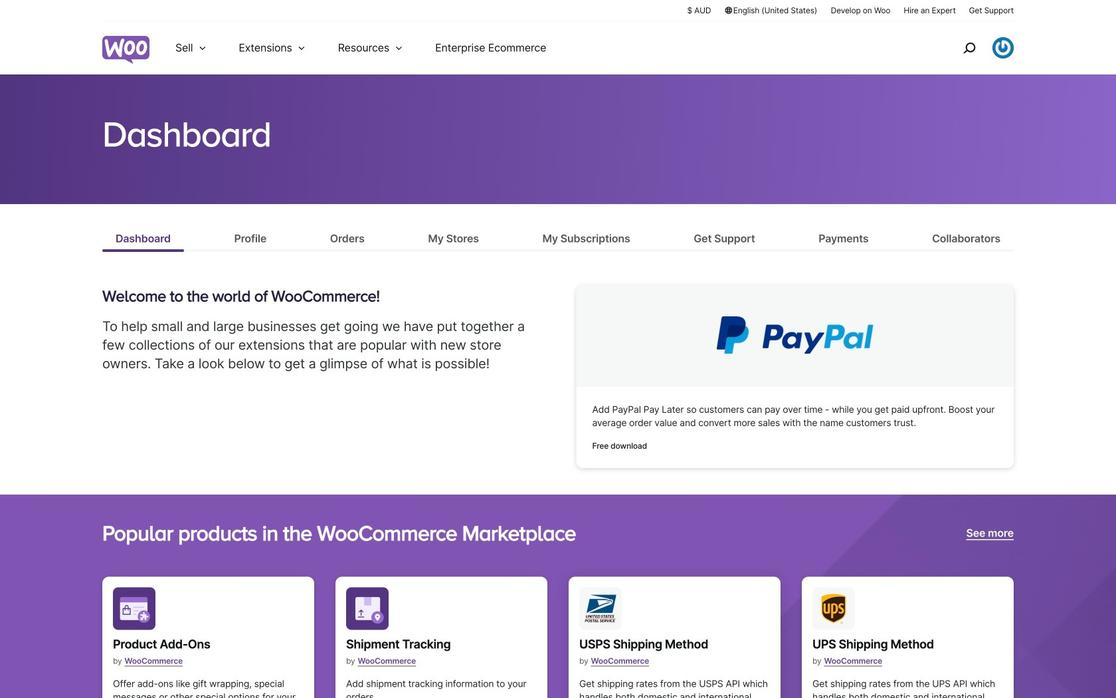 Task type: describe. For each thing, give the bounding box(es) containing it.
search image
[[959, 37, 981, 59]]

open account menu image
[[993, 37, 1015, 59]]



Task type: vqa. For each thing, say whether or not it's contained in the screenshot.
'OPEN ACCOUNT MENU' icon
yes



Task type: locate. For each thing, give the bounding box(es) containing it.
service navigation menu element
[[935, 26, 1015, 69]]



